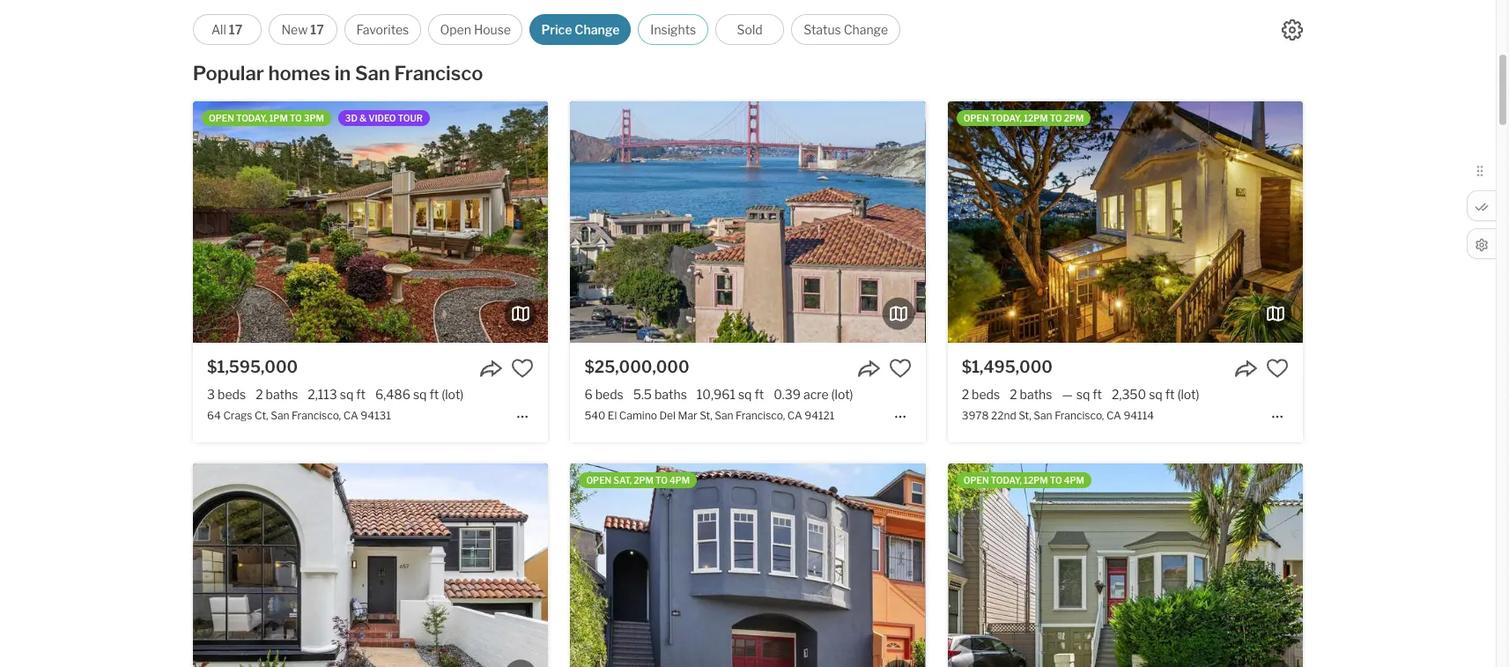 Task type: vqa. For each thing, say whether or not it's contained in the screenshot.
heat factor score logo
no



Task type: describe. For each thing, give the bounding box(es) containing it.
3 photo of 657 los palmos dr, san francisco, ca 94127 image from the left
[[548, 464, 904, 667]]

sq for 2,350
[[1150, 387, 1163, 402]]

tour
[[398, 113, 423, 123]]

1 vertical spatial 2pm
[[634, 475, 654, 486]]

baths for $1,595,000
[[266, 387, 298, 402]]

change for status change
[[844, 22, 889, 37]]

baths for $1,495,000
[[1020, 387, 1053, 402]]

94114
[[1124, 409, 1155, 422]]

540 el camino del mar st, san francisco, ca 94121
[[585, 409, 835, 422]]

1pm
[[269, 113, 288, 123]]

popular
[[193, 62, 264, 85]]

2 beds
[[962, 387, 1001, 402]]

3 photo of 687 london st, san francisco, ca 94112 image from the left
[[926, 464, 1281, 667]]

22nd
[[992, 409, 1017, 422]]

5.5 baths
[[634, 387, 687, 402]]

2 ca from the left
[[788, 409, 803, 422]]

2 photo of 64 crags ct, san francisco, ca 94131 image from the left
[[193, 101, 548, 343]]

open for open today, 12pm to 4pm
[[964, 475, 989, 486]]

2 st, from the left
[[1019, 409, 1032, 422]]

0.39 acre (lot)
[[774, 387, 854, 402]]

New radio
[[268, 14, 337, 45]]

ct,
[[255, 409, 269, 422]]

1 photo of 687 london st, san francisco, ca 94112 image from the left
[[215, 464, 571, 667]]

beds for $25,000,000
[[596, 387, 624, 402]]

price change
[[542, 22, 620, 37]]

open for open today, 1pm to 3pm
[[209, 113, 234, 123]]

to for open today, 12pm to 2pm
[[1050, 113, 1063, 123]]

all 17
[[211, 22, 243, 37]]

2 (lot) from the left
[[832, 387, 854, 402]]

open today, 1pm to 3pm
[[209, 113, 324, 123]]

option group containing all
[[193, 14, 901, 45]]

1 photo of 64 crags ct, san francisco, ca 94131 image from the left
[[0, 101, 193, 343]]

open sat, 2pm to 4pm
[[586, 475, 690, 486]]

2 for $1,495,000
[[1010, 387, 1018, 402]]

3 photo of 540 el camino del mar st, san francisco, ca 94121 image from the left
[[926, 101, 1281, 343]]

—
[[1062, 387, 1073, 402]]

open for open sat, 2pm to 4pm
[[586, 475, 612, 486]]

2,350 sq ft (lot)
[[1112, 387, 1200, 402]]

baths for $25,000,000
[[655, 387, 687, 402]]

10,961
[[697, 387, 736, 402]]

francisco, for $1,495,000
[[1055, 409, 1105, 422]]

All radio
[[193, 14, 261, 45]]

sq for 6,486
[[413, 387, 427, 402]]

today, for $1,495,000
[[991, 113, 1022, 123]]

mar
[[678, 409, 698, 422]]

1 photo of 540 el camino del mar st, san francisco, ca 94121 image from the left
[[215, 101, 571, 343]]

homes
[[268, 62, 331, 85]]

4pm for open today, 12pm to 4pm
[[1065, 475, 1085, 486]]

94121
[[805, 409, 835, 422]]

favorite button image for $25,000,000
[[889, 357, 912, 380]]

francisco, for $1,595,000
[[292, 409, 341, 422]]

2 for $1,595,000
[[256, 387, 263, 402]]

sq for 10,961
[[739, 387, 752, 402]]

2,113
[[308, 387, 337, 402]]

Sold radio
[[716, 14, 785, 45]]

12pm for 2pm
[[1024, 113, 1049, 123]]

status change
[[804, 22, 889, 37]]

Status Change radio
[[792, 14, 901, 45]]

0.39
[[774, 387, 801, 402]]

favorite button checkbox for $1,495,000
[[1266, 357, 1289, 380]]

3 photo of 3941 23rd st, san francisco, ca 94114 image from the left
[[1303, 464, 1510, 667]]

540
[[585, 409, 606, 422]]

del
[[660, 409, 676, 422]]

4pm for open sat, 2pm to 4pm
[[670, 475, 690, 486]]

2 photo of 657 los palmos dr, san francisco, ca 94127 image from the left
[[193, 464, 548, 667]]

1 st, from the left
[[700, 409, 713, 422]]

1 photo of 3941 23rd st, san francisco, ca 94114 image from the left
[[593, 464, 948, 667]]

1 photo of 3978 22nd st, san francisco, ca 94114 image from the left
[[593, 101, 948, 343]]

open for open today, 12pm to 2pm
[[964, 113, 989, 123]]

3 photo of 3978 22nd st, san francisco, ca 94114 image from the left
[[1303, 101, 1510, 343]]

status
[[804, 22, 841, 37]]

6,486
[[376, 387, 411, 402]]

video
[[369, 113, 396, 123]]



Task type: locate. For each thing, give the bounding box(es) containing it.
change right status in the top of the page
[[844, 22, 889, 37]]

5.5
[[634, 387, 652, 402]]

2 baths from the left
[[655, 387, 687, 402]]

3 francisco, from the left
[[1055, 409, 1105, 422]]

2 baths up 3978 22nd st, san francisco, ca 94114
[[1010, 387, 1053, 402]]

ca left 94114
[[1107, 409, 1122, 422]]

ft right 6,486
[[430, 387, 439, 402]]

sq right 2,113 at the bottom left of page
[[340, 387, 354, 402]]

Price Change radio
[[530, 14, 632, 45]]

4 ft from the left
[[1093, 387, 1103, 402]]

3 beds from the left
[[972, 387, 1001, 402]]

favorite button checkbox
[[511, 357, 534, 380], [1266, 357, 1289, 380]]

17 inside new radio
[[310, 22, 324, 37]]

sq for —
[[1077, 387, 1091, 402]]

6,486 sq ft (lot)
[[376, 387, 464, 402]]

17 inside all "radio"
[[229, 22, 243, 37]]

6 beds
[[585, 387, 624, 402]]

ft left 0.39
[[755, 387, 764, 402]]

st,
[[700, 409, 713, 422], [1019, 409, 1032, 422]]

3978 22nd st, san francisco, ca 94114
[[962, 409, 1155, 422]]

12pm for 4pm
[[1024, 475, 1049, 486]]

today, for $1,595,000
[[236, 113, 267, 123]]

1 horizontal spatial 2pm
[[1065, 113, 1085, 123]]

0 horizontal spatial (lot)
[[442, 387, 464, 402]]

favorite button checkbox
[[889, 357, 912, 380]]

favorite button image
[[1266, 357, 1289, 380]]

ft right —
[[1093, 387, 1103, 402]]

ft right 2,350
[[1166, 387, 1175, 402]]

0 horizontal spatial st,
[[700, 409, 713, 422]]

0 horizontal spatial 2 baths
[[256, 387, 298, 402]]

favorites
[[357, 22, 409, 37]]

sq for 2,113
[[340, 387, 354, 402]]

0 horizontal spatial ca
[[344, 409, 358, 422]]

&
[[360, 113, 367, 123]]

2,113 sq ft
[[308, 387, 366, 402]]

17
[[229, 22, 243, 37], [310, 22, 324, 37]]

ca
[[344, 409, 358, 422], [788, 409, 803, 422], [1107, 409, 1122, 422]]

2 horizontal spatial ca
[[1107, 409, 1122, 422]]

2pm
[[1065, 113, 1085, 123], [634, 475, 654, 486]]

popular homes in san francisco
[[193, 62, 483, 85]]

(lot) right 2,350
[[1178, 387, 1200, 402]]

12pm
[[1024, 113, 1049, 123], [1024, 475, 1049, 486]]

1 17 from the left
[[229, 22, 243, 37]]

3978
[[962, 409, 989, 422]]

san right ct,
[[271, 409, 290, 422]]

2 up ct,
[[256, 387, 263, 402]]

1 change from the left
[[575, 22, 620, 37]]

1 2 baths from the left
[[256, 387, 298, 402]]

3 ca from the left
[[1107, 409, 1122, 422]]

san
[[355, 62, 390, 85], [271, 409, 290, 422], [715, 409, 734, 422], [1034, 409, 1053, 422]]

favorite button checkbox for $1,595,000
[[511, 357, 534, 380]]

3 beds
[[207, 387, 246, 402]]

2 4pm from the left
[[1065, 475, 1085, 486]]

2 baths for $1,595,000
[[256, 387, 298, 402]]

64 crags ct, san francisco, ca 94131
[[207, 409, 391, 422]]

0 horizontal spatial 4pm
[[670, 475, 690, 486]]

photo of 687 london st, san francisco, ca 94112 image
[[215, 464, 571, 667], [571, 464, 926, 667], [926, 464, 1281, 667]]

sq right the 10,961
[[739, 387, 752, 402]]

3 sq from the left
[[739, 387, 752, 402]]

0 vertical spatial 12pm
[[1024, 113, 1049, 123]]

1 horizontal spatial 4pm
[[1065, 475, 1085, 486]]

sold
[[737, 22, 763, 37]]

st, right 'mar'
[[700, 409, 713, 422]]

0 horizontal spatial favorite button checkbox
[[511, 357, 534, 380]]

2 favorite button checkbox from the left
[[1266, 357, 1289, 380]]

photo of 3941 23rd st, san francisco, ca 94114 image
[[593, 464, 948, 667], [948, 464, 1303, 667], [1303, 464, 1510, 667]]

1 12pm from the top
[[1024, 113, 1049, 123]]

1 francisco, from the left
[[292, 409, 341, 422]]

0 horizontal spatial beds
[[218, 387, 246, 402]]

3 (lot) from the left
[[1178, 387, 1200, 402]]

open today, 12pm to 2pm
[[964, 113, 1085, 123]]

beds for $1,495,000
[[972, 387, 1001, 402]]

photo of 64 crags ct, san francisco, ca 94131 image
[[0, 101, 193, 343], [193, 101, 548, 343], [548, 101, 904, 343]]

4 sq from the left
[[1077, 387, 1091, 402]]

1 sq from the left
[[340, 387, 354, 402]]

st, right the "22nd" on the bottom right
[[1019, 409, 1032, 422]]

0 horizontal spatial francisco,
[[292, 409, 341, 422]]

0 vertical spatial 2pm
[[1065, 113, 1085, 123]]

1 horizontal spatial ca
[[788, 409, 803, 422]]

camino
[[620, 409, 657, 422]]

17 right all
[[229, 22, 243, 37]]

1 horizontal spatial st,
[[1019, 409, 1032, 422]]

san right in at left top
[[355, 62, 390, 85]]

0 horizontal spatial change
[[575, 22, 620, 37]]

2 horizontal spatial francisco,
[[1055, 409, 1105, 422]]

2 photo of 687 london st, san francisco, ca 94112 image from the left
[[571, 464, 926, 667]]

open today, 12pm to 4pm
[[964, 475, 1085, 486]]

photo of 657 los palmos dr, san francisco, ca 94127 image
[[0, 464, 193, 667], [193, 464, 548, 667], [548, 464, 904, 667]]

3 baths from the left
[[1020, 387, 1053, 402]]

1 photo of 657 los palmos dr, san francisco, ca 94127 image from the left
[[0, 464, 193, 667]]

1 horizontal spatial favorite button checkbox
[[1266, 357, 1289, 380]]

4pm right the sat,
[[670, 475, 690, 486]]

beds for $1,595,000
[[218, 387, 246, 402]]

4pm down 3978 22nd st, san francisco, ca 94114
[[1065, 475, 1085, 486]]

1 4pm from the left
[[670, 475, 690, 486]]

5 sq from the left
[[1150, 387, 1163, 402]]

6
[[585, 387, 593, 402]]

beds right 6
[[596, 387, 624, 402]]

0 horizontal spatial 2
[[256, 387, 263, 402]]

17 for all 17
[[229, 22, 243, 37]]

(lot) right acre
[[832, 387, 854, 402]]

3pm
[[304, 113, 324, 123]]

Favorites radio
[[344, 14, 421, 45]]

(lot) for $1,595,000
[[442, 387, 464, 402]]

house
[[474, 22, 511, 37]]

(lot)
[[442, 387, 464, 402], [832, 387, 854, 402], [1178, 387, 1200, 402]]

2 horizontal spatial baths
[[1020, 387, 1053, 402]]

0 horizontal spatial 17
[[229, 22, 243, 37]]

ca for $1,595,000
[[344, 409, 358, 422]]

2 up the "22nd" on the bottom right
[[1010, 387, 1018, 402]]

2 up 3978
[[962, 387, 970, 402]]

francisco
[[394, 62, 483, 85]]

2 ft from the left
[[430, 387, 439, 402]]

(lot) for $1,495,000
[[1178, 387, 1200, 402]]

baths
[[266, 387, 298, 402], [655, 387, 687, 402], [1020, 387, 1053, 402]]

sq right —
[[1077, 387, 1091, 402]]

francisco, down — sq ft
[[1055, 409, 1105, 422]]

photo of 3978 22nd st, san francisco, ca 94114 image
[[593, 101, 948, 343], [948, 101, 1303, 343], [1303, 101, 1510, 343]]

ft for 10,961 sq ft
[[755, 387, 764, 402]]

change for price change
[[575, 22, 620, 37]]

1 horizontal spatial baths
[[655, 387, 687, 402]]

beds up 3978
[[972, 387, 1001, 402]]

open
[[209, 113, 234, 123], [964, 113, 989, 123], [586, 475, 612, 486], [964, 475, 989, 486]]

— sq ft
[[1062, 387, 1103, 402]]

san down 10,961 sq ft
[[715, 409, 734, 422]]

2 baths
[[256, 387, 298, 402], [1010, 387, 1053, 402]]

2 change from the left
[[844, 22, 889, 37]]

1 horizontal spatial (lot)
[[832, 387, 854, 402]]

change
[[575, 22, 620, 37], [844, 22, 889, 37]]

crags
[[223, 409, 252, 422]]

ft for — sq ft
[[1093, 387, 1103, 402]]

san for 64
[[271, 409, 290, 422]]

2 horizontal spatial (lot)
[[1178, 387, 1200, 402]]

baths up del
[[655, 387, 687, 402]]

2,350
[[1112, 387, 1147, 402]]

1 baths from the left
[[266, 387, 298, 402]]

all
[[211, 22, 226, 37]]

1 horizontal spatial 17
[[310, 22, 324, 37]]

1 horizontal spatial 2 baths
[[1010, 387, 1053, 402]]

ft up 94131
[[356, 387, 366, 402]]

1 favorite button image from the left
[[511, 357, 534, 380]]

5 ft from the left
[[1166, 387, 1175, 402]]

2 photo of 540 el camino del mar st, san francisco, ca 94121 image from the left
[[571, 101, 926, 343]]

sat,
[[614, 475, 632, 486]]

1 ca from the left
[[344, 409, 358, 422]]

option group
[[193, 14, 901, 45]]

favorite button image for $1,595,000
[[511, 357, 534, 380]]

ft for 2,113 sq ft
[[356, 387, 366, 402]]

open house
[[440, 22, 511, 37]]

photo of 540 el camino del mar st, san francisco, ca 94121 image
[[215, 101, 571, 343], [571, 101, 926, 343], [926, 101, 1281, 343]]

64
[[207, 409, 221, 422]]

today,
[[236, 113, 267, 123], [991, 113, 1022, 123], [991, 475, 1022, 486]]

francisco,
[[292, 409, 341, 422], [736, 409, 786, 422], [1055, 409, 1105, 422]]

san for popular
[[355, 62, 390, 85]]

Open House radio
[[429, 14, 523, 45]]

1 vertical spatial 12pm
[[1024, 475, 1049, 486]]

$1,495,000
[[962, 358, 1053, 376]]

el
[[608, 409, 617, 422]]

1 ft from the left
[[356, 387, 366, 402]]

baths up 3978 22nd st, san francisco, ca 94114
[[1020, 387, 1053, 402]]

1 beds from the left
[[218, 387, 246, 402]]

ft
[[356, 387, 366, 402], [430, 387, 439, 402], [755, 387, 764, 402], [1093, 387, 1103, 402], [1166, 387, 1175, 402]]

1 horizontal spatial change
[[844, 22, 889, 37]]

94131
[[361, 409, 391, 422]]

to for open today, 12pm to 4pm
[[1050, 475, 1063, 486]]

2 2 baths from the left
[[1010, 387, 1053, 402]]

0 horizontal spatial favorite button image
[[511, 357, 534, 380]]

beds right 3
[[218, 387, 246, 402]]

0 horizontal spatial 2pm
[[634, 475, 654, 486]]

3 photo of 64 crags ct, san francisco, ca 94131 image from the left
[[548, 101, 904, 343]]

new
[[282, 22, 308, 37]]

1 (lot) from the left
[[442, 387, 464, 402]]

3d & video tour
[[345, 113, 423, 123]]

2 17 from the left
[[310, 22, 324, 37]]

$1,595,000
[[207, 358, 298, 376]]

17 for new 17
[[310, 22, 324, 37]]

$25,000,000
[[585, 358, 690, 376]]

2 beds from the left
[[596, 387, 624, 402]]

2
[[256, 387, 263, 402], [962, 387, 970, 402], [1010, 387, 1018, 402]]

17 right new
[[310, 22, 324, 37]]

1 horizontal spatial beds
[[596, 387, 624, 402]]

2 2 from the left
[[962, 387, 970, 402]]

2 favorite button image from the left
[[889, 357, 912, 380]]

sq
[[340, 387, 354, 402], [413, 387, 427, 402], [739, 387, 752, 402], [1077, 387, 1091, 402], [1150, 387, 1163, 402]]

1 horizontal spatial 2
[[962, 387, 970, 402]]

3d
[[345, 113, 358, 123]]

(lot) right 6,486
[[442, 387, 464, 402]]

ca for $1,495,000
[[1107, 409, 1122, 422]]

san right the "22nd" on the bottom right
[[1034, 409, 1053, 422]]

3 2 from the left
[[1010, 387, 1018, 402]]

2 francisco, from the left
[[736, 409, 786, 422]]

sq right 2,350
[[1150, 387, 1163, 402]]

4pm
[[670, 475, 690, 486], [1065, 475, 1085, 486]]

2 12pm from the top
[[1024, 475, 1049, 486]]

change right price
[[575, 22, 620, 37]]

favorite button image
[[511, 357, 534, 380], [889, 357, 912, 380]]

francisco, down 0.39
[[736, 409, 786, 422]]

2 baths for $1,495,000
[[1010, 387, 1053, 402]]

2 photo of 3941 23rd st, san francisco, ca 94114 image from the left
[[948, 464, 1303, 667]]

ca down 0.39
[[788, 409, 803, 422]]

open
[[440, 22, 471, 37]]

2 photo of 3978 22nd st, san francisco, ca 94114 image from the left
[[948, 101, 1303, 343]]

sq right 6,486
[[413, 387, 427, 402]]

2 horizontal spatial beds
[[972, 387, 1001, 402]]

3 ft from the left
[[755, 387, 764, 402]]

2 baths up ct,
[[256, 387, 298, 402]]

to for open sat, 2pm to 4pm
[[656, 475, 668, 486]]

francisco, down 2,113 at the bottom left of page
[[292, 409, 341, 422]]

2 horizontal spatial 2
[[1010, 387, 1018, 402]]

to for open today, 1pm to 3pm
[[290, 113, 302, 123]]

acre
[[804, 387, 829, 402]]

to
[[290, 113, 302, 123], [1050, 113, 1063, 123], [656, 475, 668, 486], [1050, 475, 1063, 486]]

insights
[[651, 22, 697, 37]]

ca left 94131
[[344, 409, 358, 422]]

3
[[207, 387, 215, 402]]

san for 3978
[[1034, 409, 1053, 422]]

price
[[542, 22, 572, 37]]

ft for 6,486 sq ft (lot)
[[430, 387, 439, 402]]

2 sq from the left
[[413, 387, 427, 402]]

1 favorite button checkbox from the left
[[511, 357, 534, 380]]

Insights radio
[[639, 14, 709, 45]]

1 horizontal spatial francisco,
[[736, 409, 786, 422]]

in
[[335, 62, 351, 85]]

baths up 64 crags ct, san francisco, ca 94131 on the bottom left
[[266, 387, 298, 402]]

beds
[[218, 387, 246, 402], [596, 387, 624, 402], [972, 387, 1001, 402]]

ft for 2,350 sq ft (lot)
[[1166, 387, 1175, 402]]

1 2 from the left
[[256, 387, 263, 402]]

1 horizontal spatial favorite button image
[[889, 357, 912, 380]]

10,961 sq ft
[[697, 387, 764, 402]]

new 17
[[282, 22, 324, 37]]

0 horizontal spatial baths
[[266, 387, 298, 402]]



